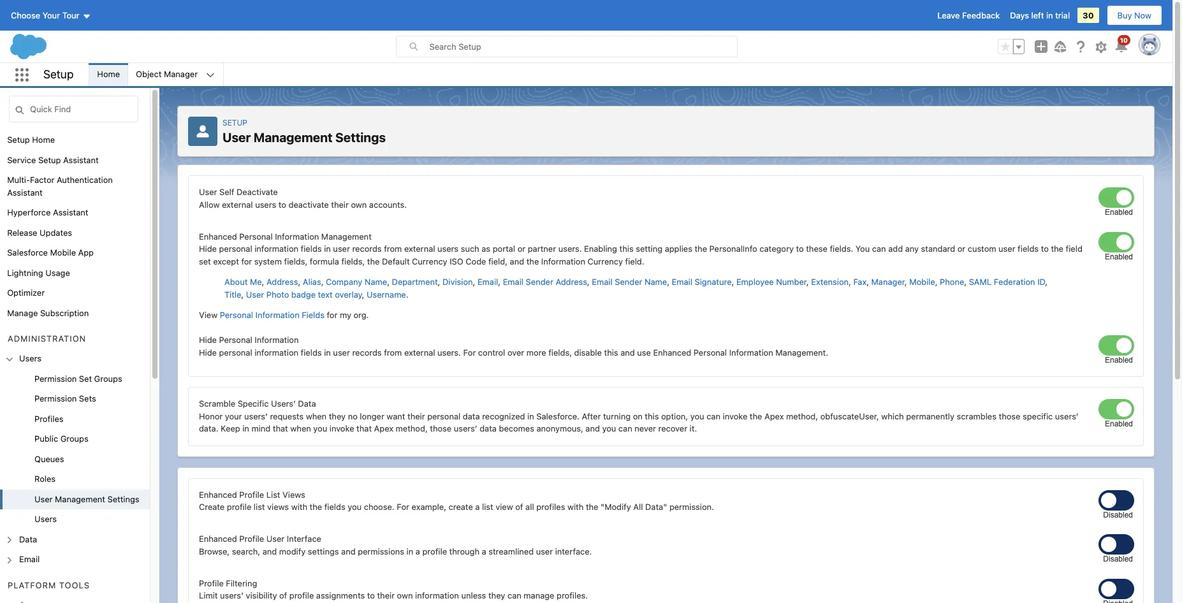 Task type: describe. For each thing, give the bounding box(es) containing it.
and right "settings"
[[341, 546, 356, 556]]

0 vertical spatial those
[[999, 411, 1021, 421]]

for for users.
[[463, 347, 476, 357]]

profile filtering limit users' visibility of profile assignments to their own information unless they can manage profiles.
[[199, 578, 588, 601]]

you
[[856, 244, 870, 254]]

users. inside hide personal information fields in user records from external users such as portal or partner users. enabling this setting applies the personalinfo category to these fields. you can add any standard or custom user fields to the field set except for system fields, formula fields, the default currency iso code field, and the information currency field.
[[558, 244, 582, 254]]

profiles
[[34, 414, 63, 424]]

in left mind
[[242, 423, 249, 434]]

enabled for hide personal information fields in user records from external users. for control over more fields, disable this and use enhanced personal information management.
[[1105, 356, 1133, 365]]

authentication
[[57, 175, 113, 185]]

0 horizontal spatial a
[[416, 546, 420, 556]]

title
[[224, 289, 241, 299]]

, down company name link
[[362, 289, 364, 299]]

portal
[[493, 244, 515, 254]]

profiles link
[[34, 413, 63, 426]]

anonymous,
[[537, 423, 583, 434]]

external inside user self deactivate allow external users to deactivate their own accounts.
[[222, 199, 253, 209]]

multi-
[[7, 175, 30, 185]]

, up username
[[387, 277, 390, 287]]

users inside hide personal information fields in user records from external users such as portal or partner users. enabling this setting applies the personalinfo category to these fields. you can add any standard or custom user fields to the field set except for system fields, formula fields, the default currency iso code field, and the information currency field.
[[437, 244, 459, 254]]

groups inside 'link'
[[94, 374, 122, 384]]

profile inside enhanced profile user interface browse, search, and modify settings and permissions in a profile through a streamlined user interface.
[[423, 546, 447, 556]]

user management settings link
[[34, 493, 139, 506]]

hide personal information fields in user records from external users such as portal or partner users. enabling this setting applies the personalinfo category to these fields. you can add any standard or custom user fields to the field set except for system fields, formula fields, the default currency iso code field, and the information currency field.
[[199, 244, 1083, 266]]

days left in trial
[[1010, 10, 1070, 20]]

0 vertical spatial data
[[463, 411, 480, 421]]

1 horizontal spatial users'
[[454, 423, 477, 434]]

view
[[199, 310, 218, 320]]

can inside profile filtering limit users' visibility of profile assignments to their own information unless they can manage profiles.
[[508, 591, 522, 601]]

employee
[[736, 277, 774, 287]]

, down about me link
[[241, 289, 244, 299]]

queues
[[34, 454, 64, 464]]

1 with from the left
[[291, 502, 307, 512]]

email signature link
[[672, 277, 732, 287]]

, down code
[[473, 277, 475, 287]]

to inside user self deactivate allow external users to deactivate their own accounts.
[[279, 199, 286, 209]]

disabled for create profile list views with the fields you choose. for example, create a list view of all profiles with the "modify all data" permission.
[[1103, 510, 1133, 519]]

about me , address , alias , company name , department , division , email , email sender address , email sender name , email signature , employee number , extension , fax , manager , mobile , phone , saml federation id , title , user photo badge text overlay , username .
[[224, 277, 1048, 299]]

0 vertical spatial when
[[306, 411, 327, 421]]

of inside profile filtering limit users' visibility of profile assignments to their own information unless they can manage profiles.
[[279, 591, 287, 601]]

public
[[34, 434, 58, 444]]

0 vertical spatial users
[[19, 353, 42, 364]]

tools
[[59, 580, 90, 590]]

formula
[[310, 256, 339, 266]]

1 list from the left
[[254, 502, 265, 512]]

, right federation
[[1045, 277, 1048, 287]]

1 name from the left
[[365, 277, 387, 287]]

to left field
[[1041, 244, 1049, 254]]

3 hide from the top
[[199, 347, 217, 357]]

their inside user self deactivate allow external users to deactivate their own accounts.
[[331, 199, 349, 209]]

can inside hide personal information fields in user records from external users such as portal or partner users. enabling this setting applies the personalinfo category to these fields. you can add any standard or custom user fields to the field set except for system fields, formula fields, the default currency iso code field, and the information currency field.
[[872, 244, 886, 254]]

data link
[[19, 534, 37, 546]]

deactivate
[[289, 199, 329, 209]]

personal information fields link
[[220, 310, 325, 320]]

setup for setup home
[[7, 135, 30, 145]]

2 or from the left
[[958, 244, 966, 254]]

days
[[1010, 10, 1029, 20]]

want
[[387, 411, 405, 421]]

service setup assistant
[[7, 155, 99, 165]]

users inside user self deactivate allow external users to deactivate their own accounts.
[[255, 199, 276, 209]]

2 name from the left
[[645, 277, 667, 287]]

disabled for browse, search, and modify settings and permissions in a profile through a streamlined user interface.
[[1103, 555, 1133, 564]]

field.
[[625, 256, 644, 266]]

1 horizontal spatial fields,
[[341, 256, 365, 266]]

, left manager link
[[867, 277, 869, 287]]

setup user management settings
[[223, 118, 386, 144]]

usage
[[45, 268, 70, 278]]

queues link
[[34, 453, 64, 466]]

field,
[[488, 256, 508, 266]]

settings inside tree item
[[107, 494, 139, 504]]

0 vertical spatial apex
[[765, 411, 784, 421]]

division link
[[443, 277, 473, 287]]

0 vertical spatial manager
[[164, 69, 198, 79]]

keep
[[221, 423, 240, 434]]

platform tools
[[8, 580, 90, 590]]

user inside about me , address , alias , company name , department , division , email , email sender address , email sender name , email signature , employee number , extension , fax , manager , mobile , phone , saml federation id , title , user photo badge text overlay , username .
[[246, 289, 264, 299]]

this inside hide personal information hide personal information fields in user records from external users. for control over more fields, disable this and use enhanced personal information management.
[[604, 347, 618, 357]]

enabled for allow external users to deactivate their own accounts.
[[1105, 208, 1133, 217]]

0 vertical spatial users link
[[19, 353, 42, 365]]

enhanced profile list views create profile list views with the fields you choose. for example, create a list view of all profiles with the "modify all data" permission.
[[199, 489, 714, 512]]

updates
[[40, 227, 72, 238]]

to left these
[[796, 244, 804, 254]]

data.
[[199, 423, 218, 434]]

public groups
[[34, 434, 88, 444]]

requests
[[270, 411, 304, 421]]

badge
[[291, 289, 316, 299]]

id
[[1038, 277, 1045, 287]]

accounts.
[[369, 199, 407, 209]]

factor
[[30, 175, 54, 185]]

, left mobile link
[[905, 277, 907, 287]]

can down 'turning'
[[618, 423, 632, 434]]

records inside hide personal information hide personal information fields in user records from external users. for control over more fields, disable this and use enhanced personal information management.
[[352, 347, 382, 357]]

release updates
[[7, 227, 72, 238]]

0 horizontal spatial fields,
[[284, 256, 308, 266]]

personal for view
[[220, 310, 253, 320]]

information inside hide personal information hide personal information fields in user records from external users. for control over more fields, disable this and use enhanced personal information management.
[[255, 347, 298, 357]]

in inside hide personal information hide personal information fields in user records from external users. for control over more fields, disable this and use enhanced personal information management.
[[324, 347, 331, 357]]

all
[[633, 502, 643, 512]]

information left management.
[[729, 347, 773, 357]]

in right the left
[[1046, 10, 1053, 20]]

administration
[[8, 334, 86, 344]]

1 vertical spatial those
[[430, 423, 452, 434]]

records inside hide personal information fields in user records from external users such as portal or partner users. enabling this setting applies the personalinfo category to these fields. you can add any standard or custom user fields to the field set except for system fields, formula fields, the default currency iso code field, and the information currency field.
[[352, 244, 382, 254]]

0 horizontal spatial invoke
[[330, 423, 354, 434]]

settings
[[308, 546, 339, 556]]

leave feedback
[[938, 10, 1000, 20]]

over
[[508, 347, 524, 357]]

profile for search,
[[239, 534, 264, 544]]

personal inside hide personal information fields in user records from external users such as portal or partner users. enabling this setting applies the personalinfo category to these fields. you can add any standard or custom user fields to the field set except for system fields, formula fields, the default currency iso code field, and the information currency field.
[[219, 244, 252, 254]]

you up it.
[[690, 411, 704, 421]]

these
[[806, 244, 828, 254]]

fields up formula at the top left
[[301, 244, 322, 254]]

in inside enhanced profile user interface browse, search, and modify settings and permissions in a profile through a streamlined user interface.
[[407, 546, 413, 556]]

object manager link
[[128, 63, 205, 86]]

, down field,
[[498, 277, 501, 287]]

set
[[79, 374, 92, 384]]

user up formula at the top left
[[333, 244, 350, 254]]

deactivate
[[237, 187, 278, 197]]

users. inside hide personal information hide personal information fields in user records from external users. for control over more fields, disable this and use enhanced personal information management.
[[437, 347, 461, 357]]

enabled for hide personal information fields in user records from external users such as portal or partner users. enabling this setting applies the personalinfo category to these fields. you can add any standard or custom user fields to the field set except for system fields, formula fields, the default currency iso code field, and the information currency field.
[[1105, 252, 1133, 261]]

employee number link
[[736, 277, 807, 287]]

choose.
[[364, 502, 394, 512]]

federation
[[994, 277, 1035, 287]]

permission for permission sets
[[34, 394, 77, 404]]

iso
[[450, 256, 463, 266]]

my
[[340, 310, 351, 320]]

department link
[[392, 277, 438, 287]]

hide for hide personal information hide personal information fields in user records from external users. for control over more fields, disable this and use enhanced personal information management.
[[199, 335, 217, 345]]

interface.
[[555, 546, 592, 556]]

1 vertical spatial for
[[327, 310, 338, 320]]

assignments
[[316, 591, 365, 601]]

1 horizontal spatial email link
[[478, 277, 498, 287]]

object manager
[[136, 69, 198, 79]]

division
[[443, 277, 473, 287]]

enhanced for enhanced personal information management
[[199, 231, 237, 241]]

extension link
[[811, 277, 849, 287]]

profile for profile
[[239, 489, 264, 500]]

, left fax "link"
[[849, 277, 851, 287]]

field
[[1066, 244, 1083, 254]]

manage
[[524, 591, 554, 601]]

setup for setup
[[43, 67, 74, 81]]

personal for hide
[[219, 335, 252, 345]]

1 vertical spatial email link
[[19, 554, 40, 566]]

visibility
[[246, 591, 277, 601]]

, up text
[[321, 277, 324, 287]]

2 horizontal spatial a
[[482, 546, 486, 556]]

view personal information fields for my org.
[[199, 310, 369, 320]]

manage
[[7, 308, 38, 318]]

information for view personal information fields for my org.
[[255, 310, 300, 320]]

1 vertical spatial method,
[[396, 423, 428, 434]]

2 with from the left
[[568, 502, 584, 512]]

setup home
[[7, 135, 55, 145]]

service setup assistant link
[[7, 154, 99, 166]]

1 vertical spatial apex
[[374, 423, 393, 434]]

their inside scramble specific users' data honor your users' requests when they no longer want their personal data recognized in salesforce. after turning on this option, you can invoke the apex method, obfuscateuser, which permanently scrambles those specific users' data. keep in mind that when you invoke that apex method, those users' data becomes anonymous, and you can never recover it.
[[408, 411, 425, 421]]

all
[[526, 502, 534, 512]]

, left 'saml'
[[964, 277, 967, 287]]

, left email signature link
[[667, 277, 670, 287]]

user photo badge text overlay link
[[246, 289, 362, 299]]

you right mind
[[313, 423, 327, 434]]

information for hide personal information hide personal information fields in user records from external users. for control over more fields, disable this and use enhanced personal information management.
[[255, 335, 299, 345]]

enhanced for enhanced profile list views create profile list views with the fields you choose. for example, create a list view of all profiles with the "modify all data" permission.
[[199, 489, 237, 500]]

choose your tour button
[[10, 5, 92, 26]]

and inside hide personal information hide personal information fields in user records from external users. for control over more fields, disable this and use enhanced personal information management.
[[621, 347, 635, 357]]

release
[[7, 227, 37, 238]]

1 address from the left
[[267, 277, 298, 287]]

after
[[582, 411, 601, 421]]

, left division link
[[438, 277, 440, 287]]

fields up id
[[1018, 244, 1039, 254]]

standard
[[921, 244, 955, 254]]

enhanced personal information management
[[199, 231, 372, 241]]

1 vertical spatial when
[[290, 423, 311, 434]]

user inside enhanced profile user interface browse, search, and modify settings and permissions in a profile through a streamlined user interface.
[[266, 534, 285, 544]]

can right option,
[[707, 411, 721, 421]]

setup tree tree
[[0, 130, 150, 603]]

, down enabling
[[587, 277, 590, 287]]

feedback
[[962, 10, 1000, 20]]

salesforce
[[7, 247, 48, 258]]

enhanced inside hide personal information hide personal information fields in user records from external users. for control over more fields, disable this and use enhanced personal information management.
[[653, 347, 691, 357]]

disable
[[574, 347, 602, 357]]

1 sender from the left
[[526, 277, 553, 287]]

data inside scramble specific users' data honor your users' requests when they no longer want their personal data recognized in salesforce. after turning on this option, you can invoke the apex method, obfuscateuser, which permanently scrambles those specific users' data. keep in mind that when you invoke that apex method, those users' data becomes anonymous, and you can never recover it.
[[298, 399, 316, 409]]

home inside setup home 'link'
[[32, 135, 55, 145]]

no
[[348, 411, 358, 421]]

streamlined
[[489, 546, 534, 556]]

user management settings tree item
[[0, 490, 150, 510]]

filtering
[[226, 578, 257, 588]]

1 vertical spatial users
[[34, 514, 57, 524]]

views
[[267, 502, 289, 512]]

user inside enhanced profile user interface browse, search, and modify settings and permissions in a profile through a streamlined user interface.
[[536, 546, 553, 556]]

user right custom
[[999, 244, 1016, 254]]



Task type: vqa. For each thing, say whether or not it's contained in the screenshot.
Settings within tree item
yes



Task type: locate. For each thing, give the bounding box(es) containing it.
email link down data link on the left
[[19, 554, 40, 566]]

management up formula at the top left
[[321, 231, 372, 241]]

1 hide from the top
[[199, 244, 217, 254]]

example,
[[412, 502, 446, 512]]

0 vertical spatial information
[[255, 244, 298, 254]]

1 horizontal spatial list
[[482, 502, 493, 512]]

2 disabled from the top
[[1103, 555, 1133, 564]]

0 vertical spatial assistant
[[63, 155, 99, 165]]

hide
[[199, 244, 217, 254], [199, 335, 217, 345], [199, 347, 217, 357]]

number
[[776, 277, 807, 287]]

information down partner
[[541, 256, 585, 266]]

0 vertical spatial group
[[998, 39, 1025, 54]]

sender down partner
[[526, 277, 553, 287]]

1 horizontal spatial profile
[[289, 591, 314, 601]]

1 vertical spatial settings
[[107, 494, 139, 504]]

alias
[[303, 277, 321, 287]]

data left recognized
[[463, 411, 480, 421]]

becomes
[[499, 423, 534, 434]]

user up modify
[[266, 534, 285, 544]]

2 hide from the top
[[199, 335, 217, 345]]

2 records from the top
[[352, 347, 382, 357]]

management up user self deactivate allow external users to deactivate their own accounts.
[[254, 130, 333, 144]]

fields, up company name link
[[341, 256, 365, 266]]

permission for permission set groups
[[34, 374, 77, 384]]

2 vertical spatial their
[[377, 591, 395, 601]]

fields, inside hide personal information hide personal information fields in user records from external users. for control over more fields, disable this and use enhanced personal information management.
[[549, 347, 572, 357]]

0 vertical spatial external
[[222, 199, 253, 209]]

2 horizontal spatial fields,
[[549, 347, 572, 357]]

home up service setup assistant
[[32, 135, 55, 145]]

with right profiles
[[568, 502, 584, 512]]

user inside user self deactivate allow external users to deactivate their own accounts.
[[199, 187, 217, 197]]

their right want
[[408, 411, 425, 421]]

sender
[[526, 277, 553, 287], [615, 277, 642, 287]]

for left my
[[327, 310, 338, 320]]

home left object
[[97, 69, 120, 79]]

when right requests
[[306, 411, 327, 421]]

2 vertical spatial assistant
[[53, 207, 88, 217]]

records up company name link
[[352, 244, 382, 254]]

10
[[1120, 36, 1128, 44]]

this inside scramble specific users' data honor your users' requests when they no longer want their personal data recognized in salesforce. after turning on this option, you can invoke the apex method, obfuscateuser, which permanently scrambles those specific users' data. keep in mind that when you invoke that apex method, those users' data becomes anonymous, and you can never recover it.
[[645, 411, 659, 421]]

and down after
[[586, 423, 600, 434]]

0 horizontal spatial sender
[[526, 277, 553, 287]]

1 horizontal spatial for
[[327, 310, 338, 320]]

now
[[1135, 10, 1152, 20]]

1 vertical spatial disabled
[[1103, 555, 1133, 564]]

title link
[[224, 289, 241, 299]]

profile inside profile filtering limit users' visibility of profile assignments to their own information unless they can manage profiles.
[[199, 578, 224, 588]]

search,
[[232, 546, 260, 556]]

users. right partner
[[558, 244, 582, 254]]

of
[[515, 502, 523, 512], [279, 591, 287, 601]]

manager
[[164, 69, 198, 79], [871, 277, 905, 287]]

1 vertical spatial this
[[604, 347, 618, 357]]

left
[[1032, 10, 1044, 20]]

own down permissions
[[397, 591, 413, 601]]

, left address link
[[262, 277, 264, 287]]

users down deactivate
[[255, 199, 276, 209]]

2 horizontal spatial users'
[[1055, 411, 1079, 421]]

, left alias link
[[298, 277, 301, 287]]

information down personal information fields link
[[255, 347, 298, 357]]

2 horizontal spatial profile
[[423, 546, 447, 556]]

Search Setup text field
[[429, 36, 737, 57]]

company
[[326, 277, 362, 287]]

2 permission from the top
[[34, 394, 77, 404]]

information up system
[[255, 244, 298, 254]]

None checkbox
[[1105, 408, 1106, 409], [1105, 499, 1106, 500], [1105, 408, 1106, 409], [1105, 499, 1106, 500]]

user inside "setup user management settings"
[[223, 130, 251, 144]]

user self deactivate allow external users to deactivate their own accounts.
[[199, 187, 407, 209]]

1 horizontal spatial currency
[[588, 256, 623, 266]]

1 horizontal spatial group
[[998, 39, 1025, 54]]

1 horizontal spatial users
[[437, 244, 459, 254]]

applies
[[665, 244, 692, 254]]

to
[[279, 199, 286, 209], [796, 244, 804, 254], [1041, 244, 1049, 254], [367, 591, 375, 601]]

buy now
[[1118, 10, 1152, 20]]

data inside setup tree tree
[[19, 534, 37, 544]]

0 vertical spatial mobile
[[50, 247, 76, 258]]

0 horizontal spatial groups
[[60, 434, 88, 444]]

0 vertical spatial management
[[254, 130, 333, 144]]

they inside profile filtering limit users' visibility of profile assignments to their own information unless they can manage profiles.
[[488, 591, 505, 601]]

group containing permission set groups
[[0, 369, 150, 530]]

code
[[466, 256, 486, 266]]

enhanced right use on the right of the page
[[653, 347, 691, 357]]

for right choose.
[[397, 502, 409, 512]]

user inside hide personal information hide personal information fields in user records from external users. for control over more fields, disable this and use enhanced personal information management.
[[333, 347, 350, 357]]

1 disabled from the top
[[1103, 510, 1133, 519]]

fields
[[301, 244, 322, 254], [1018, 244, 1039, 254], [301, 347, 322, 357], [324, 502, 345, 512]]

you
[[690, 411, 704, 421], [313, 423, 327, 434], [602, 423, 616, 434], [348, 502, 362, 512]]

0 horizontal spatial that
[[273, 423, 288, 434]]

they left no
[[329, 411, 346, 421]]

category
[[760, 244, 794, 254]]

1 vertical spatial mobile
[[910, 277, 935, 287]]

fields inside hide personal information hide personal information fields in user records from external users. for control over more fields, disable this and use enhanced personal information management.
[[301, 347, 322, 357]]

0 horizontal spatial address
[[267, 277, 298, 287]]

0 vertical spatial for
[[241, 256, 252, 266]]

manage subscription link
[[7, 307, 89, 319]]

enabled
[[1105, 208, 1133, 217], [1105, 252, 1133, 261], [1105, 356, 1133, 365], [1105, 420, 1133, 429]]

or right portal
[[518, 244, 526, 254]]

a inside enhanced profile list views create profile list views with the fields you choose. for example, create a list view of all profiles with the "modify all data" permission.
[[475, 502, 480, 512]]

create
[[199, 502, 225, 512]]

name down hide personal information fields in user records from external users such as portal or partner users. enabling this setting applies the personalinfo category to these fields. you can add any standard or custom user fields to the field set except for system fields, formula fields, the default currency iso code field, and the information currency field.
[[645, 277, 667, 287]]

1 vertical spatial manager
[[871, 277, 905, 287]]

user left "interface." on the bottom of the page
[[536, 546, 553, 556]]

1 vertical spatial their
[[408, 411, 425, 421]]

0 vertical spatial settings
[[335, 130, 386, 144]]

management inside "setup user management settings"
[[254, 130, 333, 144]]

in up becomes
[[527, 411, 534, 421]]

overlay
[[335, 289, 362, 299]]

profile inside enhanced profile user interface browse, search, and modify settings and permissions in a profile through a streamlined user interface.
[[239, 534, 264, 544]]

permission inside 'link'
[[34, 374, 77, 384]]

external down self
[[222, 199, 253, 209]]

Quick Find search field
[[9, 96, 138, 122]]

personal for enhanced
[[239, 231, 273, 241]]

salesforce mobile app link
[[7, 247, 94, 259]]

10 button
[[1114, 35, 1131, 54]]

a right create
[[475, 502, 480, 512]]

4 enabled from the top
[[1105, 420, 1133, 429]]

on
[[633, 411, 643, 421]]

personal
[[239, 231, 273, 241], [220, 310, 253, 320], [219, 335, 252, 345], [694, 347, 727, 357]]

sender down the field.
[[615, 277, 642, 287]]

records down org. on the bottom of the page
[[352, 347, 382, 357]]

invoke right option,
[[723, 411, 748, 421]]

1 vertical spatial information
[[255, 347, 298, 357]]

1 vertical spatial home
[[32, 135, 55, 145]]

users link down administration at left bottom
[[19, 353, 42, 365]]

users link up data link on the left
[[34, 514, 57, 526]]

permission sets link
[[34, 393, 96, 405]]

mobile inside about me , address , alias , company name , department , division , email , email sender address , email sender name , email signature , employee number , extension , fax , manager , mobile , phone , saml federation id , title , user photo badge text overlay , username .
[[910, 277, 935, 287]]

method, down want
[[396, 423, 428, 434]]

email link down field,
[[478, 277, 498, 287]]

of inside enhanced profile list views create profile list views with the fields you choose. for example, create a list view of all profiles with the "modify all data" permission.
[[515, 502, 523, 512]]

1 horizontal spatial a
[[475, 502, 480, 512]]

personal right want
[[427, 411, 461, 421]]

1 horizontal spatial method,
[[786, 411, 818, 421]]

0 horizontal spatial users'
[[244, 411, 268, 421]]

home link
[[90, 63, 128, 86]]

list left the views
[[254, 502, 265, 512]]

, left employee
[[732, 277, 734, 287]]

invoke down no
[[330, 423, 354, 434]]

personal inside hide personal information hide personal information fields in user records from external users. for control over more fields, disable this and use enhanced personal information management.
[[219, 347, 252, 357]]

1 vertical spatial own
[[397, 591, 413, 601]]

that down longer
[[357, 423, 372, 434]]

information left the unless
[[415, 591, 459, 601]]

1 vertical spatial hide
[[199, 335, 217, 345]]

2 that from the left
[[357, 423, 372, 434]]

home inside home link
[[97, 69, 120, 79]]

management inside 'user management settings' link
[[55, 494, 105, 504]]

setup inside "setup user management settings"
[[223, 118, 247, 128]]

2 from from the top
[[384, 347, 402, 357]]

setup for setup user management settings
[[223, 118, 247, 128]]

enabled for honor your users' requests when they no longer want their personal data recognized in salesforce. after turning on this option, you can invoke the apex method, obfuscateuser, which permanently scrambles those specific users' data. keep in mind that when you invoke that apex method, those users' data becomes anonymous, and you can never recover it.
[[1105, 420, 1133, 429]]

2 currency from the left
[[588, 256, 623, 266]]

the inside scramble specific users' data honor your users' requests when they no longer want their personal data recognized in salesforce. after turning on this option, you can invoke the apex method, obfuscateuser, which permanently scrambles those specific users' data. keep in mind that when you invoke that apex method, those users' data becomes anonymous, and you can never recover it.
[[750, 411, 762, 421]]

for inside enhanced profile list views create profile list views with the fields you choose. for example, create a list view of all profiles with the "modify all data" permission.
[[397, 502, 409, 512]]

information down the "deactivate"
[[275, 231, 319, 241]]

enabling
[[584, 244, 617, 254]]

permission up the profiles
[[34, 394, 77, 404]]

management.
[[776, 347, 828, 357]]

0 horizontal spatial their
[[331, 199, 349, 209]]

hide for hide personal information fields in user records from external users such as portal or partner users. enabling this setting applies the personalinfo category to these fields. you can add any standard or custom user fields to the field set except for system fields, formula fields, the default currency iso code field, and the information currency field.
[[199, 244, 217, 254]]

0 horizontal spatial this
[[604, 347, 618, 357]]

assistant up authentication
[[63, 155, 99, 165]]

None checkbox
[[1105, 196, 1106, 198], [1105, 241, 1106, 242], [1105, 344, 1106, 346], [1105, 543, 1106, 545], [1105, 588, 1106, 589], [1105, 196, 1106, 198], [1105, 241, 1106, 242], [1105, 344, 1106, 346], [1105, 543, 1106, 545], [1105, 588, 1106, 589]]

assistant inside multi-factor authentication assistant
[[7, 187, 43, 197]]

2 enabled from the top
[[1105, 252, 1133, 261]]

0 vertical spatial users.
[[558, 244, 582, 254]]

0 vertical spatial users
[[255, 199, 276, 209]]

fields inside enhanced profile list views create profile list views with the fields you choose. for example, create a list view of all profiles with the "modify all data" permission.
[[324, 502, 345, 512]]

1 records from the top
[[352, 244, 382, 254]]

0 horizontal spatial they
[[329, 411, 346, 421]]

when
[[306, 411, 327, 421], [290, 423, 311, 434]]

1 permission from the top
[[34, 374, 77, 384]]

mobile link
[[910, 277, 935, 287]]

permission up permission sets
[[34, 374, 77, 384]]

modify
[[279, 546, 306, 556]]

1 horizontal spatial that
[[357, 423, 372, 434]]

profile up limit
[[199, 578, 224, 588]]

address
[[267, 277, 298, 287], [556, 277, 587, 287]]

information down photo
[[255, 310, 300, 320]]

, left extension
[[807, 277, 809, 287]]

own inside profile filtering limit users' visibility of profile assignments to their own information unless they can manage profiles.
[[397, 591, 413, 601]]

roles link
[[34, 473, 56, 486]]

1 vertical spatial invoke
[[330, 423, 354, 434]]

their down permissions
[[377, 591, 395, 601]]

saml federation id link
[[969, 277, 1045, 287]]

longer
[[360, 411, 384, 421]]

setup link
[[223, 118, 247, 128]]

information inside profile filtering limit users' visibility of profile assignments to their own information unless they can manage profiles.
[[415, 591, 459, 601]]

1 horizontal spatial apex
[[765, 411, 784, 421]]

enhanced inside enhanced profile user interface browse, search, and modify settings and permissions in a profile through a streamlined user interface.
[[199, 534, 237, 544]]

enhanced up create
[[199, 489, 237, 500]]

1 that from the left
[[273, 423, 288, 434]]

trial
[[1056, 10, 1070, 20]]

fields down fields
[[301, 347, 322, 357]]

0 vertical spatial profile
[[239, 489, 264, 500]]

for inside hide personal information fields in user records from external users such as portal or partner users. enabling this setting applies the personalinfo category to these fields. you can add any standard or custom user fields to the field set except for system fields, formula fields, the default currency iso code field, and the information currency field.
[[241, 256, 252, 266]]

setup inside 'link'
[[7, 135, 30, 145]]

and left modify
[[263, 546, 277, 556]]

their right the "deactivate"
[[331, 199, 349, 209]]

obfuscateuser,
[[821, 411, 879, 421]]

org.
[[354, 310, 369, 320]]

2 vertical spatial hide
[[199, 347, 217, 357]]

1 horizontal spatial for
[[463, 347, 476, 357]]

0 vertical spatial home
[[97, 69, 120, 79]]

3 enabled from the top
[[1105, 356, 1133, 365]]

company name link
[[326, 277, 387, 287]]

for right except
[[241, 256, 252, 266]]

1 horizontal spatial those
[[999, 411, 1021, 421]]

profile inside enhanced profile list views create profile list views with the fields you choose. for example, create a list view of all profiles with the "modify all data" permission.
[[239, 489, 264, 500]]

2 vertical spatial profile
[[199, 578, 224, 588]]

groups
[[94, 374, 122, 384], [60, 434, 88, 444]]

and inside scramble specific users' data honor your users' requests when they no longer want their personal data recognized in salesforce. after turning on this option, you can invoke the apex method, obfuscateuser, which permanently scrambles those specific users' data. keep in mind that when you invoke that apex method, those users' data becomes anonymous, and you can never recover it.
[[586, 423, 600, 434]]

subscription
[[40, 308, 89, 318]]

interface
[[287, 534, 321, 544]]

mind
[[252, 423, 271, 434]]

data
[[463, 411, 480, 421], [480, 423, 497, 434]]

mobile inside setup tree tree
[[50, 247, 76, 258]]

fields, up address link
[[284, 256, 308, 266]]

profile up search,
[[239, 534, 264, 544]]

0 horizontal spatial mobile
[[50, 247, 76, 258]]

data down recognized
[[480, 423, 497, 434]]

hyperforce assistant link
[[7, 207, 88, 219]]

you inside enhanced profile list views create profile list views with the fields you choose. for example, create a list view of all profiles with the "modify all data" permission.
[[348, 502, 362, 512]]

information inside hide personal information fields in user records from external users such as portal or partner users. enabling this setting applies the personalinfo category to these fields. you can add any standard or custom user fields to the field set except for system fields, formula fields, the default currency iso code field, and the information currency field.
[[255, 244, 298, 254]]

1 horizontal spatial data
[[298, 399, 316, 409]]

personal down personal information fields link
[[219, 347, 252, 357]]

external up default
[[404, 244, 435, 254]]

a right through
[[482, 546, 486, 556]]

group
[[998, 39, 1025, 54], [0, 369, 150, 530]]

1 from from the top
[[384, 244, 402, 254]]

users. left control
[[437, 347, 461, 357]]

user inside tree item
[[34, 494, 53, 504]]

their inside profile filtering limit users' visibility of profile assignments to their own information unless they can manage profiles.
[[377, 591, 395, 601]]

enhanced up browse,
[[199, 534, 237, 544]]

0 horizontal spatial or
[[518, 244, 526, 254]]

fields,
[[284, 256, 308, 266], [341, 256, 365, 266], [549, 347, 572, 357]]

users tree item
[[0, 349, 150, 530]]

assistant down multi-
[[7, 187, 43, 197]]

information inside hide personal information fields in user records from external users such as portal or partner users. enabling this setting applies the personalinfo category to these fields. you can add any standard or custom user fields to the field set except for system fields, formula fields, the default currency iso code field, and the information currency field.
[[541, 256, 585, 266]]

users
[[255, 199, 276, 209], [437, 244, 459, 254]]

personal up except
[[219, 244, 252, 254]]

1 horizontal spatial settings
[[335, 130, 386, 144]]

0 vertical spatial data
[[298, 399, 316, 409]]

add
[[888, 244, 903, 254]]

1 horizontal spatial or
[[958, 244, 966, 254]]

they inside scramble specific users' data honor your users' requests when they no longer want their personal data recognized in salesforce. after turning on this option, you can invoke the apex method, obfuscateuser, which permanently scrambles those specific users' data. keep in mind that when you invoke that apex method, those users' data becomes anonymous, and you can never recover it.
[[329, 411, 346, 421]]

create
[[449, 502, 473, 512]]

0 vertical spatial this
[[620, 244, 634, 254]]

hyperforce
[[7, 207, 51, 217]]

0 horizontal spatial own
[[351, 199, 367, 209]]

2 list from the left
[[482, 502, 493, 512]]

1 horizontal spatial mobile
[[910, 277, 935, 287]]

allow
[[199, 199, 220, 209]]

2 address from the left
[[556, 277, 587, 287]]

1 horizontal spatial invoke
[[723, 411, 748, 421]]

0 vertical spatial invoke
[[723, 411, 748, 421]]

can left manage
[[508, 591, 522, 601]]

the
[[695, 244, 707, 254], [1051, 244, 1064, 254], [367, 256, 380, 266], [527, 256, 539, 266], [750, 411, 762, 421], [310, 502, 322, 512], [586, 502, 598, 512]]

1 horizontal spatial own
[[397, 591, 413, 601]]

a right permissions
[[416, 546, 420, 556]]

browse,
[[199, 546, 230, 556]]

2 vertical spatial external
[[404, 347, 435, 357]]

enhanced inside enhanced profile list views create profile list views with the fields you choose. for example, create a list view of all profiles with the "modify all data" permission.
[[199, 489, 237, 500]]

1 vertical spatial users link
[[34, 514, 57, 526]]

currency up department link
[[412, 256, 447, 266]]

option,
[[661, 411, 688, 421]]

users link
[[19, 353, 42, 365], [34, 514, 57, 526]]

manager inside about me , address , alias , company name , department , division , email , email sender address , email sender name , email signature , employee number , extension , fax , manager , mobile , phone , saml federation id , title , user photo badge text overlay , username .
[[871, 277, 905, 287]]

information for enhanced personal information management
[[275, 231, 319, 241]]

this inside hide personal information fields in user records from external users such as portal or partner users. enabling this setting applies the personalinfo category to these fields. you can add any standard or custom user fields to the field set except for system fields, formula fields, the default currency iso code field, and the information currency field.
[[620, 244, 634, 254]]

buy now button
[[1107, 5, 1163, 26]]

0 horizontal spatial name
[[365, 277, 387, 287]]

permission set groups
[[34, 374, 122, 384]]

currency
[[412, 256, 447, 266], [588, 256, 623, 266]]

settings inside "setup user management settings"
[[335, 130, 386, 144]]

in inside hide personal information fields in user records from external users such as portal or partner users. enabling this setting applies the personalinfo category to these fields. you can add any standard or custom user fields to the field set except for system fields, formula fields, the default currency iso code field, and the information currency field.
[[324, 244, 331, 254]]

0 horizontal spatial of
[[279, 591, 287, 601]]

1 vertical spatial data
[[480, 423, 497, 434]]

1 horizontal spatial with
[[568, 502, 584, 512]]

salesforce.
[[537, 411, 580, 421]]

email link
[[478, 277, 498, 287], [19, 554, 40, 566]]

from inside hide personal information hide personal information fields in user records from external users. for control over more fields, disable this and use enhanced personal information management.
[[384, 347, 402, 357]]

email sender address link
[[503, 277, 587, 287]]

0 horizontal spatial home
[[32, 135, 55, 145]]

your
[[225, 411, 242, 421]]

0 vertical spatial records
[[352, 244, 382, 254]]

and left use on the right of the page
[[621, 347, 635, 357]]

you down 'turning'
[[602, 423, 616, 434]]

limit
[[199, 591, 218, 601]]

from inside hide personal information fields in user records from external users such as portal or partner users. enabling this setting applies the personalinfo category to these fields. you can add any standard or custom user fields to the field set except for system fields, formula fields, the default currency iso code field, and the information currency field.
[[384, 244, 402, 254]]

of right visibility
[[279, 591, 287, 601]]

personal inside scramble specific users' data honor your users' requests when they no longer want their personal data recognized in salesforce. after turning on this option, you can invoke the apex method, obfuscateuser, which permanently scrambles those specific users' data. keep in mind that when you invoke that apex method, those users' data becomes anonymous, and you can never recover it.
[[427, 411, 461, 421]]

1 vertical spatial data
[[19, 534, 37, 544]]

from
[[384, 244, 402, 254], [384, 347, 402, 357]]

1 enabled from the top
[[1105, 208, 1133, 217]]

permanently
[[906, 411, 955, 421]]

2 sender from the left
[[615, 277, 642, 287]]

email inside setup tree tree
[[19, 554, 40, 565]]

choose your tour
[[11, 10, 79, 20]]

1 horizontal spatial groups
[[94, 374, 122, 384]]

profile inside profile filtering limit users' visibility of profile assignments to their own information unless they can manage profiles.
[[289, 591, 314, 601]]

to left the "deactivate"
[[279, 199, 286, 209]]

and down portal
[[510, 256, 524, 266]]

profile inside enhanced profile list views create profile list views with the fields you choose. for example, create a list view of all profiles with the "modify all data" permission.
[[227, 502, 251, 512]]

1 vertical spatial external
[[404, 244, 435, 254]]

profile left list
[[239, 489, 264, 500]]

0 horizontal spatial profile
[[227, 502, 251, 512]]

mobile up usage
[[50, 247, 76, 258]]

name
[[365, 277, 387, 287], [645, 277, 667, 287]]

0 horizontal spatial for
[[397, 502, 409, 512]]

and inside hide personal information fields in user records from external users such as portal or partner users. enabling this setting applies the personalinfo category to these fields. you can add any standard or custom user fields to the field set except for system fields, formula fields, the default currency iso code field, and the information currency field.
[[510, 256, 524, 266]]

users' right specific
[[1055, 411, 1079, 421]]

0 vertical spatial email link
[[478, 277, 498, 287]]

users up iso
[[437, 244, 459, 254]]

for inside hide personal information hide personal information fields in user records from external users. for control over more fields, disable this and use enhanced personal information management.
[[463, 347, 476, 357]]

for for choose.
[[397, 502, 409, 512]]

0 vertical spatial permission
[[34, 374, 77, 384]]

1 horizontal spatial home
[[97, 69, 120, 79]]

never
[[635, 423, 656, 434]]

2 vertical spatial information
[[415, 591, 459, 601]]

hide inside hide personal information fields in user records from external users such as portal or partner users. enabling this setting applies the personalinfo category to these fields. you can add any standard or custom user fields to the field set except for system fields, formula fields, the default currency iso code field, and the information currency field.
[[199, 244, 217, 254]]

department
[[392, 277, 438, 287]]

fields.
[[830, 244, 853, 254]]

own inside user self deactivate allow external users to deactivate their own accounts.
[[351, 199, 367, 209]]

external inside hide personal information hide personal information fields in user records from external users. for control over more fields, disable this and use enhanced personal information management.
[[404, 347, 435, 357]]

external inside hide personal information fields in user records from external users such as portal or partner users. enabling this setting applies the personalinfo category to these fields. you can add any standard or custom user fields to the field set except for system fields, formula fields, the default currency iso code field, and the information currency field.
[[404, 244, 435, 254]]

1 vertical spatial they
[[488, 591, 505, 601]]

profile left through
[[423, 546, 447, 556]]

own left accounts.
[[351, 199, 367, 209]]

to inside profile filtering limit users' visibility of profile assignments to their own information unless they can manage profiles.
[[367, 591, 375, 601]]

public groups link
[[34, 433, 88, 446]]

assistant
[[63, 155, 99, 165], [7, 187, 43, 197], [53, 207, 88, 217]]

1 vertical spatial management
[[321, 231, 372, 241]]

1 vertical spatial profile
[[423, 546, 447, 556]]

honor
[[199, 411, 223, 421]]

1 or from the left
[[518, 244, 526, 254]]

list left view
[[482, 502, 493, 512]]

, left phone link
[[935, 277, 938, 287]]

enhanced for enhanced profile user interface browse, search, and modify settings and permissions in a profile through a streamlined user interface.
[[199, 534, 237, 544]]

2 vertical spatial personal
[[427, 411, 461, 421]]

recognized
[[482, 411, 525, 421]]

2 vertical spatial this
[[645, 411, 659, 421]]

user down roles link at the bottom of page
[[34, 494, 53, 504]]

0 horizontal spatial with
[[291, 502, 307, 512]]

users down administration at left bottom
[[19, 353, 42, 364]]

1 horizontal spatial name
[[645, 277, 667, 287]]

1 currency from the left
[[412, 256, 447, 266]]

0 vertical spatial hide
[[199, 244, 217, 254]]

0 vertical spatial of
[[515, 502, 523, 512]]

leave
[[938, 10, 960, 20]]



